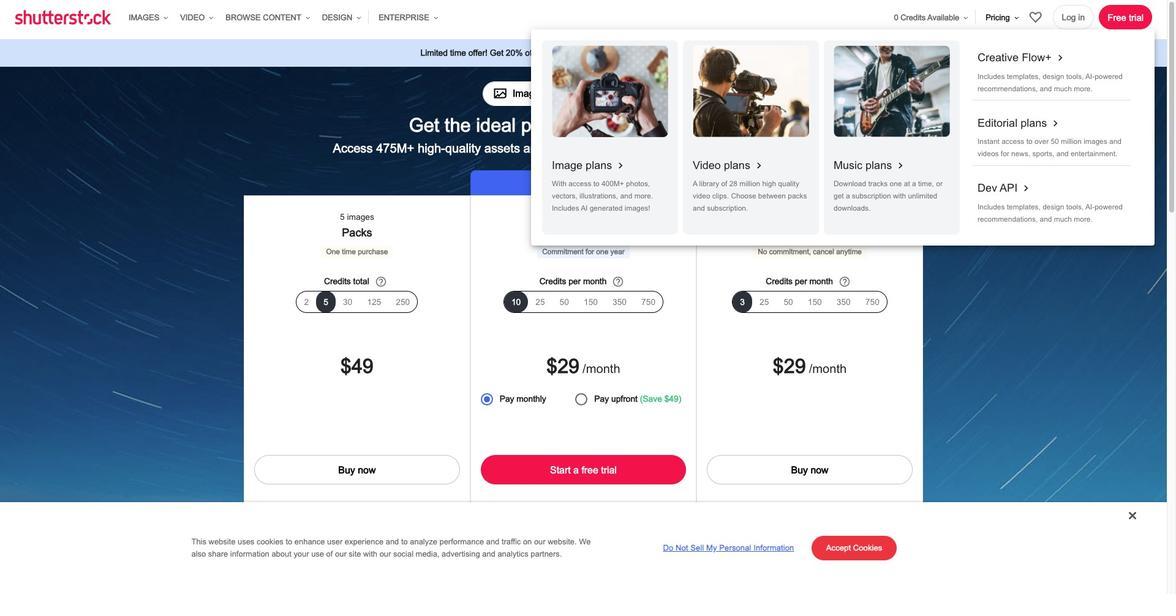 Task type: locate. For each thing, give the bounding box(es) containing it.
10 for 10 images annual subscription
[[564, 211, 574, 221]]

0 vertical spatial images link
[[124, 6, 170, 30]]

to down one-
[[286, 538, 292, 547]]

350 button for 10
[[605, 291, 634, 313]]

150 button down commitment for one year
[[577, 291, 605, 313]]

much
[[1054, 84, 1072, 93], [1054, 215, 1072, 223]]

plans up 28
[[724, 159, 751, 172]]

credits up the 30 at the left
[[324, 276, 351, 286]]

sports,
[[1033, 150, 1055, 158]]

images for packs
[[347, 212, 374, 222]]

pricing background image image
[[0, 67, 1167, 594]]

includes down the vectors,
[[552, 204, 579, 213]]

1 150 button from the left
[[577, 291, 605, 313]]

125
[[367, 297, 381, 307]]

25 button down the no
[[752, 291, 777, 313]]

cancel
[[813, 247, 835, 256], [796, 545, 821, 555]]

2 horizontal spatial time
[[450, 48, 466, 58]]

and inside a library of 28 million high quality video clips. choose between packs and subscription.
[[693, 204, 705, 213]]

plans for music plans
[[866, 159, 892, 172]]

recommendations, down api
[[978, 215, 1038, 223]]

video up plan
[[584, 87, 609, 98]]

150 button down "no commitment, cancel anytime"
[[801, 291, 830, 313]]

1 includes templates, design tools, ai-powered recommendations, and much more. from the top
[[978, 72, 1123, 93]]

includes inside with access to 400m+ photos, vectors, illustrations, and more. includes ai generated images!
[[552, 204, 579, 213]]

2 button
[[297, 291, 316, 313]]

0 horizontal spatial /month
[[583, 361, 621, 375]]

this
[[191, 538, 206, 547]]

1 vertical spatial year
[[349, 545, 366, 555]]

50 for 10
[[560, 297, 569, 307]]

1 vertical spatial anytime
[[823, 545, 853, 555]]

1 horizontal spatial 750 button
[[858, 291, 887, 313]]

to inside instant access to over 50 million images and videos for news, sports, and entertainment.
[[1027, 137, 1033, 146]]

1 much from the top
[[1054, 84, 1072, 93]]

2 150 from the left
[[808, 297, 822, 307]]

images inside 3 images month-to-month subscription
[[800, 212, 827, 222]]

1 horizontal spatial buy now
[[791, 464, 829, 475]]

time for one
[[342, 247, 356, 256]]

video left browse at the left
[[180, 13, 205, 22]]

0 horizontal spatial per
[[569, 276, 581, 286]]

25 right "3" button
[[760, 297, 769, 307]]

month down commitment for one year
[[583, 276, 607, 286]]

2 350 from the left
[[837, 297, 851, 307]]

1 750 from the left
[[642, 297, 656, 307]]

2 vertical spatial video
[[693, 159, 721, 172]]

0 vertical spatial year
[[611, 247, 625, 256]]

subscription down tracks
[[852, 192, 891, 200]]

of left 28
[[722, 180, 728, 188]]

pay left monthly
[[500, 394, 514, 404]]

partners.
[[531, 550, 562, 559]]

25 button for 3
[[752, 291, 777, 313]]

0 horizontal spatial 25
[[536, 297, 545, 307]]

credits down commitment,
[[766, 276, 793, 286]]

time for limited
[[450, 48, 466, 58]]

2 templates, from the top
[[1007, 203, 1041, 211]]

purchase for one-time purchase
[[311, 527, 346, 537]]

1 buy from the left
[[338, 464, 355, 475]]

news,
[[1012, 150, 1031, 158]]

50 button
[[552, 291, 577, 313], [777, 291, 801, 313]]

how credits work image for credits per month
[[612, 275, 625, 288]]

pay upfront (save $49)
[[595, 394, 682, 404]]

150 for 10
[[584, 297, 598, 307]]

your inside the "get the ideal pricing plan for your projects access 475m+ high-quality assets and easy design tools. 200,000 new images added daily!"
[[650, 114, 687, 136]]

10 inside the 10 images annual subscription
[[564, 211, 574, 221]]

5 for 5
[[324, 297, 328, 307]]

1 horizontal spatial 3
[[793, 212, 798, 222]]

dev
[[978, 182, 998, 194]]

trial
[[1129, 12, 1144, 22], [601, 464, 617, 475]]

1 now from the left
[[358, 464, 376, 475]]

month left how credits work icon
[[810, 276, 833, 286]]

design inside the "get the ideal pricing plan for your projects access 475m+ high-quality assets and easy design tools. 200,000 new images added daily!"
[[577, 141, 614, 155]]

1 horizontal spatial buy
[[791, 464, 808, 475]]

150 down commitment for one year
[[584, 297, 598, 307]]

1 horizontal spatial 150 button
[[801, 291, 830, 313]]

400m+
[[602, 180, 624, 188]]

month for how credits work icon
[[810, 276, 833, 286]]

1 vertical spatial get
[[409, 114, 440, 136]]

2 750 from the left
[[866, 297, 880, 307]]

plans for image plans
[[586, 159, 612, 172]]

buy
[[338, 464, 355, 475], [791, 464, 808, 475]]

1 vertical spatial time
[[342, 247, 356, 256]]

1 templates, from the top
[[1007, 72, 1041, 81]]

1 vertical spatial design
[[577, 141, 614, 155]]

privacy alert dialog
[[0, 502, 1167, 594]]

1 monthly replenishment of credits from the left
[[501, 527, 622, 537]]

2 vertical spatial design
[[1043, 203, 1065, 211]]

50 right "3" button
[[784, 297, 793, 307]]

2 50 button from the left
[[777, 291, 801, 313]]

get left 20% at the top
[[490, 48, 504, 58]]

year left the from
[[349, 545, 366, 555]]

1 vertical spatial million
[[740, 180, 761, 188]]

1 recommendations, from the top
[[978, 84, 1038, 93]]

much for creative flow+
[[1054, 84, 1072, 93]]

0 horizontal spatial $29
[[547, 354, 580, 377]]

and inside with access to 400m+ photos, vectors, illustrations, and more. includes ai generated images!
[[620, 192, 633, 200]]

2 $29 from the left
[[773, 354, 806, 377]]

1 vertical spatial includes templates, design tools, ai-powered recommendations, and much more.
[[978, 203, 1123, 223]]

more. for dev api
[[1074, 215, 1093, 223]]

0 vertical spatial tools,
[[1067, 72, 1084, 81]]

pay left upfront
[[595, 394, 609, 404]]

monthly replenishment of credits
[[501, 527, 622, 537], [727, 527, 849, 537]]

0 horizontal spatial 350
[[613, 297, 627, 307]]

30 button
[[336, 291, 360, 313]]

0 horizontal spatial get
[[409, 114, 440, 136]]

video inside images tab list
[[584, 87, 609, 98]]

how credits work image right total
[[375, 275, 387, 288]]

access inside instant access to over 50 million images and videos for news, sports, and entertainment.
[[1002, 137, 1025, 146]]

access inside with access to 400m+ photos, vectors, illustrations, and more. includes ai generated images!
[[569, 180, 592, 188]]

2 powered from the top
[[1095, 203, 1123, 211]]

images
[[129, 13, 160, 22], [513, 87, 545, 98]]

available
[[928, 13, 960, 22]]

accept cookies button
[[812, 536, 897, 561]]

payment options option group
[[474, 386, 686, 412]]

50 button right "3" button
[[777, 291, 801, 313]]

replenishment for monthly/upfront
[[533, 527, 586, 537]]

25 button
[[528, 291, 552, 313], [752, 291, 777, 313]]

2 vertical spatial a
[[574, 464, 579, 475]]

28
[[730, 180, 738, 188]]

50
[[1051, 137, 1059, 146], [560, 297, 569, 307], [784, 297, 793, 307]]

1 horizontal spatial how credits work image
[[612, 275, 625, 288]]

images up entertainment. at right top
[[1084, 137, 1108, 146]]

how credits work image down commitment for one year
[[612, 275, 625, 288]]

start a free trial
[[550, 464, 617, 475]]

1 horizontal spatial 50 button
[[777, 291, 801, 313]]

0 vertical spatial video
[[180, 13, 205, 22]]

month for how credits work image corresponding to credits per month
[[583, 276, 607, 286]]

editorial
[[978, 116, 1018, 129]]

video for plans
[[693, 159, 721, 172]]

images inside instant access to over 50 million images and videos for news, sports, and entertainment.
[[1084, 137, 1108, 146]]

templates, for api
[[1007, 203, 1041, 211]]

1 horizontal spatial monthly replenishment of credits
[[727, 527, 849, 537]]

250
[[396, 297, 410, 307]]

0 vertical spatial annual
[[535, 226, 570, 239]]

5 images packs
[[340, 212, 374, 239]]

350
[[613, 297, 627, 307], [837, 297, 851, 307]]

offer!
[[469, 48, 488, 58]]

quality down the "the"
[[445, 141, 481, 155]]

25 button down commitment
[[528, 291, 552, 313]]

25 button for 10
[[528, 291, 552, 313]]

plans up over
[[1021, 116, 1047, 129]]

1 horizontal spatial a
[[846, 192, 850, 200]]

1 horizontal spatial million
[[1061, 137, 1082, 146]]

1 vertical spatial access
[[569, 180, 592, 188]]

your up 200,000
[[650, 114, 687, 136]]

media,
[[416, 550, 440, 559]]

0 horizontal spatial video link
[[175, 6, 216, 30]]

cancel left accept
[[796, 545, 821, 555]]

get inside the "get the ideal pricing plan for your projects access 475m+ high-quality assets and easy design tools. 200,000 new images added daily!"
[[409, 114, 440, 136]]

1 horizontal spatial 50
[[784, 297, 793, 307]]

0 vertical spatial anytime
[[837, 247, 862, 256]]

1 horizontal spatial trial
[[1129, 12, 1144, 22]]

2 750 button from the left
[[858, 291, 887, 313]]

0 vertical spatial 10
[[564, 211, 574, 221]]

3 for 3
[[740, 297, 745, 307]]

instant
[[978, 137, 1000, 146]]

pricing link
[[981, 6, 1021, 30]]

1 horizontal spatial ✨
[[617, 177, 630, 188]]

one down the 10 images annual subscription
[[596, 247, 609, 256]]

1 ✨ from the left
[[538, 177, 550, 188]]

design up image plans
[[577, 141, 614, 155]]

one left at
[[890, 180, 902, 188]]

1 vertical spatial ai-
[[1086, 203, 1095, 211]]

0 horizontal spatial with
[[363, 550, 377, 559]]

anytime for monthly payment, cancel anytime
[[823, 545, 853, 555]]

1 horizontal spatial your
[[537, 48, 553, 58]]

one for tracks
[[890, 180, 902, 188]]

✨ left 'with'
[[538, 177, 550, 188]]

1 25 button from the left
[[528, 291, 552, 313]]

credits right '0'
[[901, 13, 926, 22]]

monthly up traffic
[[501, 527, 530, 537]]

quality up packs
[[778, 180, 800, 188]]

images inside 5 images packs
[[347, 212, 374, 222]]

time right one on the left top of page
[[342, 247, 356, 256]]

design down sports,
[[1043, 203, 1065, 211]]

subscription inside download tracks one at a time, or get a subscription with unlimited downloads.
[[852, 192, 891, 200]]

subscription down "generated"
[[573, 226, 632, 239]]

2 /month from the left
[[809, 361, 847, 375]]

3 inside button
[[740, 297, 745, 307]]

cancel down 3 images month-to-month subscription
[[813, 247, 835, 256]]

access down image plans
[[569, 180, 592, 188]]

images up video plans on the right top
[[724, 141, 764, 155]]

✨ right you
[[617, 177, 630, 188]]

2 25 button from the left
[[752, 291, 777, 313]]

2 now from the left
[[811, 464, 829, 475]]

with down at
[[893, 192, 906, 200]]

1 horizontal spatial 10
[[564, 211, 574, 221]]

1 vertical spatial video link
[[555, 82, 619, 105]]

0 horizontal spatial 750
[[642, 297, 656, 307]]

2 tools, from the top
[[1067, 203, 1084, 211]]

1 powered from the top
[[1095, 72, 1123, 81]]

music up download
[[834, 159, 863, 172]]

for up tools.
[[623, 114, 645, 136]]

1 350 from the left
[[613, 297, 627, 307]]

1 vertical spatial tools,
[[1067, 203, 1084, 211]]

month up "no commitment, cancel anytime"
[[787, 226, 818, 239]]

350 for 3
[[837, 297, 851, 307]]

0 vertical spatial templates,
[[1007, 72, 1041, 81]]

buy now button
[[254, 455, 460, 484], [707, 455, 913, 484]]

0 vertical spatial get
[[490, 48, 504, 58]]

on
[[523, 538, 532, 547]]

of up we
[[588, 527, 595, 537]]

2 buy now from the left
[[791, 464, 829, 475]]

50 inside instant access to over 50 million images and videos for news, sports, and entertainment.
[[1051, 137, 1059, 146]]

1 vertical spatial recommendations,
[[978, 215, 1038, 223]]

2 includes templates, design tools, ai-powered recommendations, and much more. from the top
[[978, 203, 1123, 223]]

1 horizontal spatial one
[[596, 247, 609, 256]]

1 $29 /month from the left
[[547, 354, 621, 377]]

annual inside the 10 images annual subscription
[[535, 226, 570, 239]]

50 button right 10 'button'
[[552, 291, 577, 313]]

credits up accept
[[824, 527, 849, 537]]

with down "experience"
[[363, 550, 377, 559]]

monthly right my at the right bottom of the page
[[727, 545, 757, 555]]

for
[[623, 114, 645, 136], [1001, 150, 1010, 158], [585, 177, 596, 188], [586, 247, 594, 256]]

images up packs
[[347, 212, 374, 222]]

1 replenishment from the left
[[533, 527, 586, 537]]

1 horizontal spatial video
[[584, 87, 609, 98]]

1 vertical spatial quality
[[778, 180, 800, 188]]

1 750 button from the left
[[634, 291, 663, 313]]

our right on
[[534, 538, 546, 547]]

150 for 3
[[808, 297, 822, 307]]

1 horizontal spatial credits per month
[[766, 276, 833, 286]]

limited time offer! get 20% off your order with promo code standout20. ends 11/20.
[[421, 48, 747, 58]]

0 horizontal spatial 150
[[584, 297, 598, 307]]

0 horizontal spatial now
[[358, 464, 376, 475]]

annual left paid
[[501, 545, 527, 555]]

10 button
[[504, 291, 528, 313]]

images down illustrations,
[[576, 211, 603, 221]]

anytime left cookies
[[823, 545, 853, 555]]

for right commitment
[[586, 247, 594, 256]]

1 vertical spatial images link
[[483, 82, 555, 105]]

per
[[569, 276, 581, 286], [795, 276, 807, 286]]

1 25 from the left
[[536, 297, 545, 307]]

1 horizontal spatial buy now button
[[707, 455, 913, 484]]

1 vertical spatial trial
[[601, 464, 617, 475]]

2 monthly replenishment of credits from the left
[[727, 527, 849, 537]]

3
[[793, 212, 798, 222], [740, 297, 745, 307]]

1 horizontal spatial now
[[811, 464, 829, 475]]

image plans
[[552, 159, 612, 172]]

access
[[333, 141, 373, 155]]

accept
[[827, 544, 851, 553]]

2
[[304, 297, 309, 307]]

2 vertical spatial more.
[[1074, 215, 1093, 223]]

our left social
[[380, 550, 391, 559]]

million up choose
[[740, 180, 761, 188]]

shutterstock image
[[15, 10, 114, 25]]

time up enhance
[[293, 527, 309, 537]]

million
[[1061, 137, 1082, 146], [740, 180, 761, 188]]

replenishment for cancel
[[759, 527, 812, 537]]

0 horizontal spatial trial
[[601, 464, 617, 475]]

0 horizontal spatial 3
[[740, 297, 745, 307]]

start
[[550, 464, 571, 475]]

use
[[311, 550, 324, 559]]

purchase up user
[[311, 527, 346, 537]]

2 vertical spatial one
[[333, 545, 347, 555]]

2 horizontal spatial your
[[650, 114, 687, 136]]

1 how credits work image from the left
[[375, 275, 387, 288]]

50 right over
[[1051, 137, 1059, 146]]

50 button for 3
[[777, 291, 801, 313]]

1 50 button from the left
[[552, 291, 577, 313]]

1 horizontal spatial 25 button
[[752, 291, 777, 313]]

monthly/upfront
[[548, 545, 606, 555]]

0 horizontal spatial images link
[[124, 6, 170, 30]]

per down "no commitment, cancel anytime"
[[795, 276, 807, 286]]

a left 'free'
[[574, 464, 579, 475]]

credits per month down commitment,
[[766, 276, 833, 286]]

includes for creative
[[978, 72, 1005, 81]]

1 vertical spatial templates,
[[1007, 203, 1041, 211]]

50 right 10 'button'
[[560, 297, 569, 307]]

2 credits from the left
[[824, 527, 849, 537]]

1 150 from the left
[[584, 297, 598, 307]]

million up entertainment. at right top
[[1061, 137, 1082, 146]]

pay for pay upfront (save $49)
[[595, 394, 609, 404]]

of up monthly payment, cancel anytime
[[814, 527, 822, 537]]

25
[[536, 297, 545, 307], [760, 297, 769, 307]]

your down enhance
[[294, 550, 309, 559]]

0 horizontal spatial buy
[[338, 464, 355, 475]]

2 recommendations, from the top
[[978, 215, 1038, 223]]

much for dev api
[[1054, 215, 1072, 223]]

to up illustrations,
[[594, 180, 600, 188]]

1 buy now from the left
[[338, 464, 376, 475]]

of inside this website uses cookies to enhance user experience and to analyze performance and traffic on our website. we also share information about your use of our site with our social media, advertising and analytics partners.
[[326, 550, 333, 559]]

how credits work image
[[839, 275, 851, 288]]

get up high-
[[409, 114, 440, 136]]

information
[[754, 544, 794, 553]]

0 horizontal spatial year
[[349, 545, 366, 555]]

with access to 400m+ photos, vectors, illustrations, and more. includes ai generated images!
[[552, 180, 653, 213]]

credits per month
[[540, 276, 607, 286], [766, 276, 833, 286]]

and
[[1040, 84, 1052, 93], [1110, 137, 1122, 146], [524, 141, 544, 155], [1057, 150, 1069, 158], [620, 192, 633, 200], [693, 204, 705, 213], [1040, 215, 1052, 223], [386, 538, 399, 547], [486, 538, 500, 547], [482, 550, 496, 559]]

music inside images tab list
[[648, 87, 674, 98]]

pay
[[500, 394, 514, 404], [595, 394, 609, 404]]

2 much from the top
[[1054, 215, 1072, 223]]

log in
[[1062, 12, 1085, 22]]

credits per month for how credits work image corresponding to credits per month
[[540, 276, 607, 286]]

0 vertical spatial time
[[450, 48, 466, 58]]

how credits work image for credits total
[[375, 275, 387, 288]]

10 inside 'button'
[[512, 297, 521, 307]]

with inside download tracks one at a time, or get a subscription with unlimited downloads.
[[893, 192, 906, 200]]

3 for 3 images month-to-month subscription
[[793, 212, 798, 222]]

2 how credits work image from the left
[[612, 275, 625, 288]]

tracks
[[869, 180, 888, 188]]

2 per from the left
[[795, 276, 807, 286]]

images for annual subscription
[[576, 211, 603, 221]]

1 pay from the left
[[500, 394, 514, 404]]

for left news,
[[1001, 150, 1010, 158]]

$29
[[547, 354, 580, 377], [773, 354, 806, 377]]

monthly replenishment of credits up website.
[[501, 527, 622, 537]]

1 credits from the left
[[597, 527, 622, 537]]

images inside the 10 images annual subscription
[[576, 211, 603, 221]]

2 pay from the left
[[595, 394, 609, 404]]

your right off at the left of the page
[[537, 48, 553, 58]]

buy now
[[338, 464, 376, 475], [791, 464, 829, 475]]

new
[[698, 141, 721, 155]]

quality inside a library of 28 million high quality video clips. choose between packs and subscription.
[[778, 180, 800, 188]]

cancel for payment,
[[796, 545, 821, 555]]

purchase down packs
[[358, 247, 388, 256]]

2 vertical spatial with
[[363, 550, 377, 559]]

2 350 button from the left
[[830, 291, 858, 313]]

design for dev api
[[1043, 203, 1065, 211]]

one-time purchase
[[274, 527, 346, 537]]

from
[[368, 545, 385, 555]]

2 $29 /month from the left
[[773, 354, 847, 377]]

2 horizontal spatial 50
[[1051, 137, 1059, 146]]

0 horizontal spatial 25 button
[[528, 291, 552, 313]]

1 buy now button from the left
[[254, 455, 460, 484]]

time,
[[919, 180, 934, 188]]

0 horizontal spatial credits
[[597, 527, 622, 537]]

0 horizontal spatial your
[[294, 550, 309, 559]]

month-
[[740, 226, 775, 239]]

time left offer!
[[450, 48, 466, 58]]

anytime up how credits work icon
[[837, 247, 862, 256]]

replenishment up website.
[[533, 527, 586, 537]]

2 credits per month from the left
[[766, 276, 833, 286]]

tools,
[[1067, 72, 1084, 81], [1067, 203, 1084, 211]]

1 horizontal spatial 750
[[866, 297, 880, 307]]

0 horizontal spatial 50 button
[[552, 291, 577, 313]]

time
[[450, 48, 466, 58], [342, 247, 356, 256], [293, 527, 309, 537]]

no commitment, cancel anytime
[[758, 247, 862, 256]]

1 ai- from the top
[[1086, 72, 1095, 81]]

enterprise
[[379, 13, 429, 22]]

$49)
[[665, 394, 682, 404]]

to inside with access to 400m+ photos, vectors, illustrations, and more. includes ai generated images!
[[594, 180, 600, 188]]

0 vertical spatial a
[[912, 180, 917, 188]]

monthly replenishment of credits for cancel
[[727, 527, 849, 537]]

2 replenishment from the left
[[759, 527, 812, 537]]

our down user
[[335, 550, 347, 559]]

0 horizontal spatial 5
[[324, 297, 328, 307]]

clips.
[[713, 192, 729, 200]]

2 horizontal spatial video
[[693, 159, 721, 172]]

one inside download tracks one at a time, or get a subscription with unlimited downloads.
[[890, 180, 902, 188]]

tools, down log in link
[[1067, 72, 1084, 81]]

video plans
[[693, 159, 751, 172]]

5 right 2 button
[[324, 297, 328, 307]]

150 button
[[577, 291, 605, 313], [801, 291, 830, 313]]

3 inside 3 images month-to-month subscription
[[793, 212, 798, 222]]

replenishment up monthly payment, cancel anytime
[[759, 527, 812, 537]]

1 horizontal spatial time
[[342, 247, 356, 256]]

2 ai- from the top
[[1086, 203, 1095, 211]]

0 vertical spatial powered
[[1095, 72, 1123, 81]]

downloads.
[[834, 204, 871, 213]]

1 horizontal spatial images
[[513, 87, 545, 98]]

now for first buy now 'button' from left
[[358, 464, 376, 475]]

1 350 button from the left
[[605, 291, 634, 313]]

how credits work image
[[375, 275, 387, 288], [612, 275, 625, 288]]

(save
[[640, 394, 662, 404]]

million inside instant access to over 50 million images and videos for news, sports, and entertainment.
[[1061, 137, 1082, 146]]

2 150 button from the left
[[801, 291, 830, 313]]

0 horizontal spatial 150 button
[[577, 291, 605, 313]]

trial right 'free'
[[601, 464, 617, 475]]

0 horizontal spatial ✨
[[538, 177, 550, 188]]

access for editorial
[[1002, 137, 1025, 146]]

1 vertical spatial much
[[1054, 215, 1072, 223]]

0 horizontal spatial buy now
[[338, 464, 376, 475]]

1 credits per month from the left
[[540, 276, 607, 286]]

purchase right the from
[[387, 545, 422, 555]]

monthly replenishment of credits up monthly payment, cancel anytime
[[727, 527, 849, 537]]

1 horizontal spatial pay
[[595, 394, 609, 404]]

video link left browse at the left
[[175, 6, 216, 30]]

pricing
[[986, 13, 1010, 22]]

2 vertical spatial your
[[294, 550, 309, 559]]

1 vertical spatial video
[[584, 87, 609, 98]]

5 inside button
[[324, 297, 328, 307]]

music down standout20.
[[648, 87, 674, 98]]

0 horizontal spatial 10
[[512, 297, 521, 307]]

0 vertical spatial your
[[537, 48, 553, 58]]

0 vertical spatial design
[[1043, 72, 1065, 81]]

per down commitment for one year
[[569, 276, 581, 286]]

1 horizontal spatial access
[[1002, 137, 1025, 146]]

1 tools, from the top
[[1067, 72, 1084, 81]]

now
[[358, 464, 376, 475], [811, 464, 829, 475]]

of right use
[[326, 550, 333, 559]]

0 horizontal spatial a
[[574, 464, 579, 475]]

includes templates, design tools, ai-powered recommendations, and much more. down api
[[978, 203, 1123, 223]]

credits up the monthly/upfront
[[597, 527, 622, 537]]

cookies
[[257, 538, 284, 547]]

2 25 from the left
[[760, 297, 769, 307]]

includes templates, design tools, ai-powered recommendations, and much more. down "flow+"
[[978, 72, 1123, 93]]

for up illustrations,
[[585, 177, 596, 188]]

5 inside 5 images packs
[[340, 212, 345, 222]]

powered down entertainment. at right top
[[1095, 203, 1123, 211]]

✨
[[538, 177, 550, 188], [617, 177, 630, 188]]

ideal
[[476, 114, 516, 136]]

trial right free
[[1129, 12, 1144, 22]]

monthly for annual
[[501, 527, 530, 537]]

now for 1st buy now 'button' from right
[[811, 464, 829, 475]]

more. for creative flow+
[[1074, 84, 1093, 93]]



Task type: vqa. For each thing, say whether or not it's contained in the screenshot.
Pricing Link
yes



Task type: describe. For each thing, give the bounding box(es) containing it.
pricing
[[521, 114, 577, 136]]

design link
[[317, 6, 363, 30]]

plans for video plans
[[724, 159, 751, 172]]

uses
[[238, 538, 255, 547]]

pay for pay monthly
[[500, 394, 514, 404]]

plans for editorial plans
[[1021, 116, 1047, 129]]

350 button for 3
[[830, 291, 858, 313]]

flow+
[[1022, 51, 1052, 64]]

tools.
[[617, 141, 647, 155]]

trial inside button
[[601, 464, 617, 475]]

one for expires
[[333, 545, 347, 555]]

more. inside with access to 400m+ photos, vectors, illustrations, and more. includes ai generated images!
[[635, 192, 653, 200]]

personal
[[720, 544, 752, 553]]

monthly payment, cancel anytime
[[727, 545, 853, 555]]

of inside a library of 28 million high quality video clips. choose between packs and subscription.
[[722, 180, 728, 188]]

browse content
[[226, 13, 301, 22]]

templates, for flow+
[[1007, 72, 1041, 81]]

tools, for creative flow+
[[1067, 72, 1084, 81]]

subscription inside the 10 images annual subscription
[[573, 226, 632, 239]]

monthly
[[517, 394, 546, 404]]

subscription.
[[707, 204, 748, 213]]

purchase for one time purchase
[[358, 247, 388, 256]]

2 buy from the left
[[791, 464, 808, 475]]

music plans
[[834, 159, 892, 172]]

image
[[552, 159, 583, 172]]

pay monthly
[[500, 394, 546, 404]]

for inside instant access to over 50 million images and videos for news, sports, and entertainment.
[[1001, 150, 1010, 158]]

your for off
[[537, 48, 553, 58]]

commitment for one year
[[542, 247, 625, 256]]

includes templates, design tools, ai-powered recommendations, and much more. for dev api
[[978, 203, 1123, 223]]

0 horizontal spatial our
[[335, 550, 347, 559]]

images for month-to-month subscription
[[800, 212, 827, 222]]

tools, for dev api
[[1067, 203, 1084, 211]]

50 for 3
[[784, 297, 793, 307]]

ends
[[702, 48, 721, 58]]

monthly for monthly
[[727, 527, 757, 537]]

quality inside the "get the ideal pricing plan for your projects access 475m+ high-quality assets and easy design tools. 200,000 new images added daily!"
[[445, 141, 481, 155]]

the
[[445, 114, 471, 136]]

browse
[[226, 13, 261, 22]]

includes for dev
[[978, 203, 1005, 211]]

easy
[[548, 141, 574, 155]]

design for creative flow+
[[1043, 72, 1065, 81]]

music for music plans
[[834, 159, 863, 172]]

250 button
[[389, 291, 417, 313]]

1 horizontal spatial images link
[[483, 82, 555, 105]]

traffic
[[502, 538, 521, 547]]

1 /month from the left
[[583, 361, 621, 375]]

powered for creative flow+
[[1095, 72, 1123, 81]]

750 button for 3
[[858, 291, 887, 313]]

2 ✨ from the left
[[617, 177, 630, 188]]

unlimited
[[908, 192, 938, 200]]

anytime for no commitment, cancel anytime
[[837, 247, 862, 256]]

you
[[599, 177, 615, 188]]

1 horizontal spatial our
[[380, 550, 391, 559]]

subscription inside 3 images month-to-month subscription
[[821, 226, 880, 239]]

2 horizontal spatial a
[[912, 180, 917, 188]]

25 for 3
[[760, 297, 769, 307]]

a inside button
[[574, 464, 579, 475]]

expires
[[303, 545, 331, 555]]

credits for monthly/upfront
[[597, 527, 622, 537]]

1 per from the left
[[569, 276, 581, 286]]

cancel for commitment,
[[813, 247, 835, 256]]

750 for 3
[[866, 297, 880, 307]]

images tab list
[[483, 82, 684, 105]]

we
[[579, 538, 591, 547]]

dev api
[[978, 182, 1018, 194]]

download tracks one at a time, or get a subscription with unlimited downloads.
[[834, 180, 943, 213]]

packs
[[342, 226, 372, 239]]

to up social
[[401, 538, 408, 547]]

social
[[393, 550, 414, 559]]

year for for
[[611, 247, 625, 256]]

5 for 5 images packs
[[340, 212, 345, 222]]

350 for 10
[[613, 297, 627, 307]]

0 vertical spatial trial
[[1129, 12, 1144, 22]]

in
[[1079, 12, 1085, 22]]

1 vertical spatial annual
[[501, 545, 527, 555]]

browse content link
[[221, 6, 312, 30]]

11/20.
[[724, 48, 747, 58]]

paid
[[529, 545, 545, 555]]

access for image
[[569, 180, 592, 188]]

credits inside "link"
[[901, 13, 926, 22]]

powered for dev api
[[1095, 203, 1123, 211]]

750 for 10
[[642, 297, 656, 307]]

images!
[[625, 204, 651, 213]]

promo
[[595, 48, 619, 58]]

recommendations, for creative
[[978, 84, 1038, 93]]

order
[[556, 48, 575, 58]]

to-
[[775, 226, 787, 239]]

475m+
[[376, 141, 414, 155]]

do
[[663, 544, 674, 553]]

enhance
[[295, 538, 325, 547]]

share
[[208, 550, 228, 559]]

1 $29 from the left
[[547, 354, 580, 377]]

enterprise link
[[374, 6, 440, 30]]

150 button for 10
[[577, 291, 605, 313]]

time for one-
[[293, 527, 309, 537]]

my
[[707, 544, 717, 553]]

one-
[[274, 527, 293, 537]]

ai- for api
[[1086, 203, 1095, 211]]

design
[[322, 13, 353, 22]]

credits for how credits work icon
[[766, 276, 793, 286]]

1 vertical spatial a
[[846, 192, 850, 200]]

analyze
[[410, 538, 437, 547]]

for inside the "get the ideal pricing plan for your projects access 475m+ high-quality assets and easy design tools. 200,000 new images added daily!"
[[623, 114, 645, 136]]

month inside 3 images month-to-month subscription
[[787, 226, 818, 239]]

off
[[525, 48, 535, 58]]

3 button
[[733, 291, 752, 313]]

1 horizontal spatial get
[[490, 48, 504, 58]]

0 vertical spatial with
[[578, 48, 593, 58]]

video for the bottom video link
[[584, 87, 609, 98]]

video
[[693, 192, 711, 200]]

✨ picked for you ✨
[[538, 177, 630, 188]]

library
[[700, 180, 719, 188]]

analytics
[[498, 550, 529, 559]]

includes templates, design tools, ai-powered recommendations, and much more. for creative flow+
[[978, 72, 1123, 93]]

picked
[[553, 177, 582, 188]]

25 for 10
[[536, 297, 545, 307]]

projects
[[692, 114, 758, 136]]

credits per month for how credits work icon
[[766, 276, 833, 286]]

750 button for 10
[[634, 291, 663, 313]]

performance
[[440, 538, 484, 547]]

sell
[[691, 544, 704, 553]]

over
[[1035, 137, 1049, 146]]

choose
[[731, 192, 756, 200]]

year for expires
[[349, 545, 366, 555]]

million inside a library of 28 million high quality video clips. choose between packs and subscription.
[[740, 180, 761, 188]]

2 buy now button from the left
[[707, 455, 913, 484]]

music for music
[[648, 87, 674, 98]]

125 button
[[360, 291, 389, 313]]

credits for how credits work image corresponding to credits per month
[[540, 276, 566, 286]]

get
[[834, 192, 844, 200]]

between
[[759, 192, 786, 200]]

standout20.
[[642, 48, 700, 58]]

one
[[326, 247, 340, 256]]

videos
[[978, 150, 999, 158]]

one for for
[[596, 247, 609, 256]]

with inside this website uses cookies to enhance user experience and to analyze performance and traffic on our website. we also share information about your use of our site with our social media, advertising and analytics partners.
[[363, 550, 377, 559]]

$49
[[341, 354, 374, 377]]

0 vertical spatial images
[[129, 13, 160, 22]]

website
[[209, 538, 236, 547]]

your inside this website uses cookies to enhance user experience and to analyze performance and traffic on our website. we also share information about your use of our site with our social media, advertising and analytics partners.
[[294, 550, 309, 559]]

credits down one-
[[274, 545, 301, 555]]

0 credits available
[[894, 13, 960, 22]]

collections image
[[1029, 10, 1043, 25]]

and inside the "get the ideal pricing plan for your projects access 475m+ high-quality assets and easy design tools. 200,000 new images added daily!"
[[524, 141, 544, 155]]

credits total
[[324, 276, 369, 286]]

free
[[582, 464, 599, 475]]

150 button for 3
[[801, 291, 830, 313]]

user
[[327, 538, 343, 547]]

about
[[272, 550, 292, 559]]

2 vertical spatial purchase
[[387, 545, 422, 555]]

upfront
[[612, 394, 638, 404]]

your for for
[[650, 114, 687, 136]]

recommendations, for dev
[[978, 215, 1038, 223]]

ai- for flow+
[[1086, 72, 1095, 81]]

photos,
[[626, 180, 650, 188]]

10 for 10
[[512, 297, 521, 307]]

total
[[353, 276, 369, 286]]

images inside the "get the ideal pricing plan for your projects access 475m+ high-quality assets and easy design tools. 200,000 new images added daily!"
[[724, 141, 764, 155]]

high
[[763, 180, 776, 188]]

or
[[936, 180, 943, 188]]

0 horizontal spatial video
[[180, 13, 205, 22]]

5 button
[[316, 291, 336, 313]]

200,000
[[650, 141, 695, 155]]

images inside images tab list
[[513, 87, 545, 98]]

3 images month-to-month subscription
[[740, 212, 880, 239]]

commitment
[[542, 247, 584, 256]]

limited
[[421, 48, 448, 58]]

monthly replenishment of credits for monthly/upfront
[[501, 527, 622, 537]]

added
[[768, 141, 802, 155]]

2 horizontal spatial our
[[534, 538, 546, 547]]

50 button for 10
[[552, 291, 577, 313]]

credits for cancel
[[824, 527, 849, 537]]

credits for how credits work image corresponding to credits total
[[324, 276, 351, 286]]

daily!
[[805, 141, 834, 155]]



